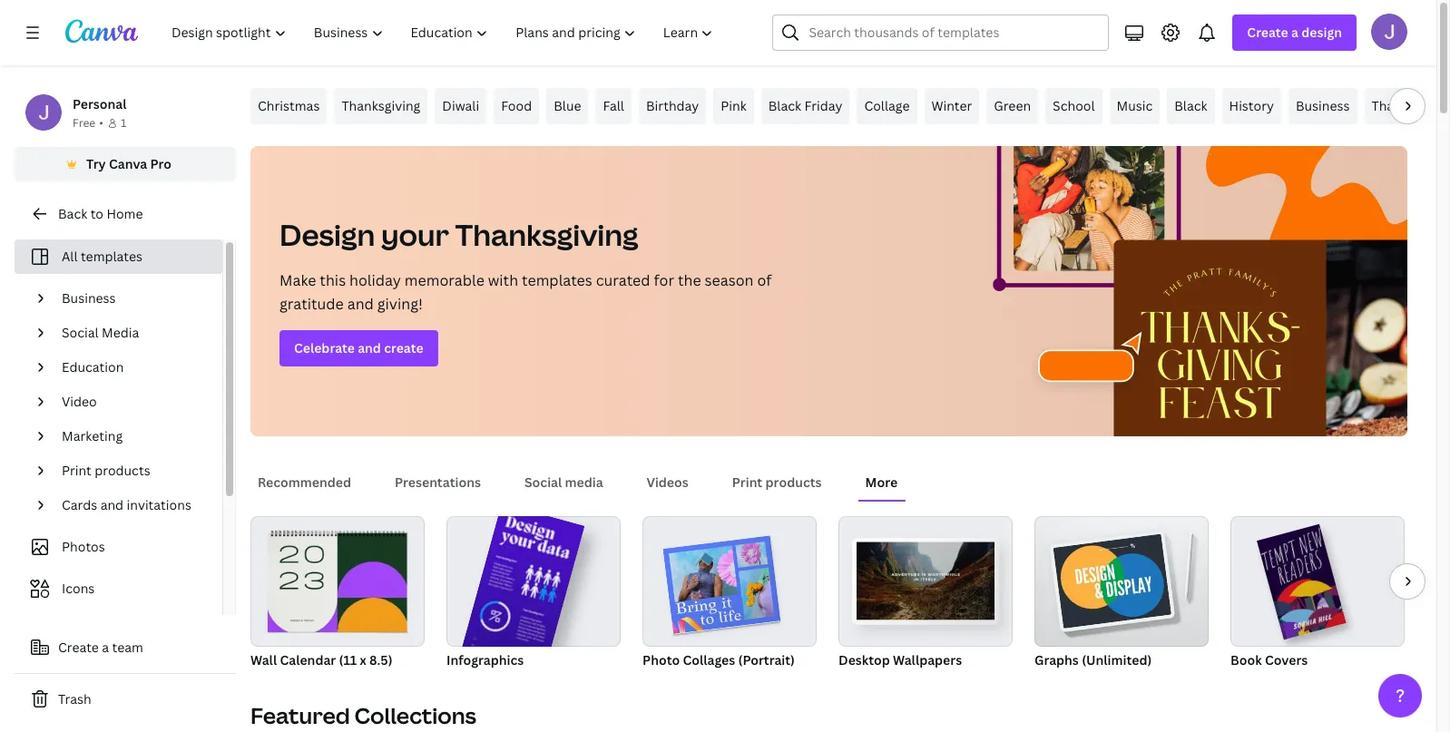 Task type: vqa. For each thing, say whether or not it's contained in the screenshot.
the rightmost Print
yes



Task type: locate. For each thing, give the bounding box(es) containing it.
christmas link
[[250, 88, 327, 124]]

print products inside print products link
[[62, 462, 150, 479]]

pink link
[[713, 88, 754, 124]]

diwali
[[442, 97, 479, 114]]

business
[[1296, 97, 1350, 114], [62, 289, 116, 307]]

create for create a design
[[1247, 24, 1288, 41]]

gratitude
[[279, 294, 344, 314]]

0 horizontal spatial create
[[58, 639, 99, 656]]

0 vertical spatial business link
[[1288, 88, 1357, 124]]

templates right all
[[81, 248, 142, 265]]

1 horizontal spatial print products
[[732, 474, 822, 491]]

media
[[102, 324, 139, 341]]

8.5)
[[369, 652, 392, 669]]

1 vertical spatial a
[[102, 639, 109, 656]]

wall calendar (11 x 8.5) link
[[250, 516, 425, 672]]

covers
[[1265, 652, 1308, 669]]

0 vertical spatial templates
[[81, 248, 142, 265]]

video
[[62, 393, 97, 410]]

1 horizontal spatial social
[[524, 474, 562, 491]]

black left friday
[[768, 97, 801, 114]]

school link
[[1045, 88, 1102, 124]]

marketing
[[62, 427, 123, 445]]

(unlimited)
[[1082, 652, 1152, 669]]

videos
[[647, 474, 689, 491]]

collage link
[[857, 88, 917, 124]]

create
[[1247, 24, 1288, 41], [58, 639, 99, 656]]

create inside dropdown button
[[1247, 24, 1288, 41]]

infographic image
[[444, 503, 585, 732], [446, 516, 621, 647]]

book cover image
[[1230, 516, 1405, 647], [1257, 524, 1346, 640]]

recommended
[[258, 474, 351, 491]]

christmas
[[258, 97, 320, 114]]

blue
[[554, 97, 581, 114]]

a left team
[[102, 639, 109, 656]]

wall calendar (11 x 8.5) image
[[250, 516, 425, 647], [268, 533, 407, 632]]

create left team
[[58, 639, 99, 656]]

0 horizontal spatial a
[[102, 639, 109, 656]]

0 horizontal spatial black
[[768, 97, 801, 114]]

desktop wallpaper image
[[838, 516, 1013, 647], [857, 542, 995, 620]]

1 horizontal spatial business
[[1296, 97, 1350, 114]]

(11
[[339, 652, 357, 669]]

social media
[[62, 324, 139, 341]]

1 vertical spatial business link
[[54, 281, 211, 316]]

a inside dropdown button
[[1291, 24, 1298, 41]]

and left create
[[358, 339, 381, 357]]

your
[[381, 215, 449, 254]]

make this holiday memorable with templates curated for the season of gratitude and giving!
[[279, 270, 772, 314]]

business link
[[1288, 88, 1357, 124], [54, 281, 211, 316]]

thanksgiving left diwali
[[342, 97, 420, 114]]

a inside button
[[102, 639, 109, 656]]

free •
[[73, 115, 103, 131]]

graphs (unlimited)
[[1034, 652, 1152, 669]]

1 horizontal spatial a
[[1291, 24, 1298, 41]]

presentations button
[[388, 465, 488, 500]]

trash
[[58, 691, 91, 708]]

1 black from the left
[[768, 97, 801, 114]]

and inside the make this holiday memorable with templates curated for the season of gratitude and giving!
[[347, 294, 374, 314]]

0 horizontal spatial templates
[[81, 248, 142, 265]]

0 vertical spatial thanksgiving
[[342, 97, 420, 114]]

0 vertical spatial social
[[62, 324, 99, 341]]

1 horizontal spatial black
[[1174, 97, 1207, 114]]

print products for print products link
[[62, 462, 150, 479]]

season
[[705, 270, 754, 290]]

1 horizontal spatial templates
[[522, 270, 592, 290]]

and for invitations
[[100, 496, 124, 514]]

0 horizontal spatial print
[[62, 462, 92, 479]]

print up the cards
[[62, 462, 92, 479]]

social up the education
[[62, 324, 99, 341]]

None search field
[[773, 15, 1109, 51]]

green
[[994, 97, 1031, 114]]

products up cards and invitations
[[95, 462, 150, 479]]

1 horizontal spatial products
[[765, 474, 822, 491]]

1 vertical spatial social
[[524, 474, 562, 491]]

print for print products button
[[732, 474, 762, 491]]

icons link
[[25, 572, 211, 606]]

cards and invitations
[[62, 496, 191, 514]]

education link
[[54, 350, 211, 385]]

the
[[678, 270, 701, 290]]

pro
[[150, 155, 171, 172]]

graph (unlimited) image inside graphs (unlimited) link
[[1053, 534, 1172, 629]]

a left design
[[1291, 24, 1298, 41]]

a for team
[[102, 639, 109, 656]]

1 vertical spatial and
[[358, 339, 381, 357]]

thanksgiving
[[342, 97, 420, 114], [455, 215, 638, 254]]

0 horizontal spatial business
[[62, 289, 116, 307]]

wallpapers
[[893, 652, 962, 669]]

desktop wallpapers
[[838, 652, 962, 669]]

collage
[[864, 97, 910, 114]]

0 horizontal spatial print products
[[62, 462, 150, 479]]

home
[[107, 205, 143, 222]]

wall calendar (11 x 8.5) image inside wall calendar (11 x 8.5) 'link'
[[268, 533, 407, 632]]

1 horizontal spatial create
[[1247, 24, 1288, 41]]

music
[[1117, 97, 1153, 114]]

thanksgiving up the make this holiday memorable with templates curated for the season of gratitude and giving!
[[455, 215, 638, 254]]

0 horizontal spatial thanksgiving
[[342, 97, 420, 114]]

social left 'media'
[[524, 474, 562, 491]]

friday
[[804, 97, 842, 114]]

black right music
[[1174, 97, 1207, 114]]

try canva pro
[[86, 155, 171, 172]]

Search search field
[[809, 15, 1097, 50]]

0 vertical spatial create
[[1247, 24, 1288, 41]]

graph (unlimited) image
[[1034, 516, 1209, 647], [1053, 534, 1172, 629]]

print inside button
[[732, 474, 762, 491]]

business link up media
[[54, 281, 211, 316]]

print products inside print products button
[[732, 474, 822, 491]]

marketing link
[[54, 419, 211, 454]]

create a team button
[[15, 630, 236, 666]]

holiday
[[349, 270, 401, 290]]

0 horizontal spatial social
[[62, 324, 99, 341]]

2 black from the left
[[1174, 97, 1207, 114]]

1 horizontal spatial thanksgiving
[[455, 215, 638, 254]]

1 vertical spatial create
[[58, 639, 99, 656]]

celebrate and create link
[[279, 330, 438, 367]]

pink
[[721, 97, 747, 114]]

business link left thank
[[1288, 88, 1357, 124]]

0 horizontal spatial products
[[95, 462, 150, 479]]

photos link
[[25, 530, 211, 564]]

photo collage (portrait) image
[[642, 516, 817, 647], [663, 536, 781, 635]]

graphs
[[1034, 652, 1079, 669]]

school
[[1053, 97, 1095, 114]]

and
[[347, 294, 374, 314], [358, 339, 381, 357], [100, 496, 124, 514]]

education
[[62, 358, 124, 376]]

products inside print products link
[[95, 462, 150, 479]]

photos
[[62, 538, 105, 555]]

print right the videos on the bottom left of the page
[[732, 474, 762, 491]]

0 horizontal spatial business link
[[54, 281, 211, 316]]

design your thanksgiving
[[279, 215, 638, 254]]

templates right with
[[522, 270, 592, 290]]

business left thank
[[1296, 97, 1350, 114]]

templates inside the make this holiday memorable with templates curated for the season of gratitude and giving!
[[522, 270, 592, 290]]

make
[[279, 270, 316, 290]]

and right the cards
[[100, 496, 124, 514]]

social for social media
[[62, 324, 99, 341]]

you
[[1411, 97, 1434, 114]]

2 vertical spatial and
[[100, 496, 124, 514]]

0 vertical spatial and
[[347, 294, 374, 314]]

1 vertical spatial templates
[[522, 270, 592, 290]]

templates
[[81, 248, 142, 265], [522, 270, 592, 290]]

0 vertical spatial a
[[1291, 24, 1298, 41]]

infographic image inside the 'infographics' link
[[446, 516, 621, 647]]

book covers
[[1230, 652, 1308, 669]]

create inside button
[[58, 639, 99, 656]]

1 horizontal spatial print
[[732, 474, 762, 491]]

videos button
[[639, 465, 696, 500]]

social inside button
[[524, 474, 562, 491]]

social media
[[524, 474, 603, 491]]

calendar
[[280, 652, 336, 669]]

1 vertical spatial thanksgiving
[[455, 215, 638, 254]]

this
[[320, 270, 346, 290]]

black
[[768, 97, 801, 114], [1174, 97, 1207, 114]]

1 vertical spatial business
[[62, 289, 116, 307]]

social
[[62, 324, 99, 341], [524, 474, 562, 491]]

design
[[1301, 24, 1342, 41]]

products inside print products button
[[765, 474, 822, 491]]

products left the more
[[765, 474, 822, 491]]

food
[[501, 97, 532, 114]]

and down holiday
[[347, 294, 374, 314]]

0 vertical spatial business
[[1296, 97, 1350, 114]]

1
[[121, 115, 126, 131]]

business up social media
[[62, 289, 116, 307]]

desktop wallpapers link
[[838, 516, 1013, 672]]

create left design
[[1247, 24, 1288, 41]]

design your thanksgiving image
[[972, 146, 1407, 436]]



Task type: describe. For each thing, give the bounding box(es) containing it.
music link
[[1109, 88, 1160, 124]]

a for design
[[1291, 24, 1298, 41]]

top level navigation element
[[160, 15, 729, 51]]

green link
[[987, 88, 1038, 124]]

black friday
[[768, 97, 842, 114]]

black link
[[1167, 88, 1215, 124]]

back to home link
[[15, 196, 236, 232]]

social media button
[[517, 465, 610, 500]]

celebrate and create
[[294, 339, 423, 357]]

create a team
[[58, 639, 143, 656]]

try
[[86, 155, 106, 172]]

•
[[99, 115, 103, 131]]

fall
[[603, 97, 624, 114]]

more
[[865, 474, 898, 491]]

1 horizontal spatial business link
[[1288, 88, 1357, 124]]

create
[[384, 339, 423, 357]]

trash link
[[15, 681, 236, 718]]

of
[[757, 270, 772, 290]]

with
[[488, 270, 518, 290]]

book covers link
[[1230, 516, 1405, 672]]

winter link
[[924, 88, 979, 124]]

photo
[[642, 652, 680, 669]]

black friday link
[[761, 88, 850, 124]]

(portrait)
[[738, 652, 795, 669]]

collections
[[354, 701, 476, 730]]

infographics link
[[444, 503, 621, 732]]

infographics
[[446, 652, 524, 669]]

memorable
[[405, 270, 484, 290]]

black for black friday
[[768, 97, 801, 114]]

create for create a team
[[58, 639, 99, 656]]

presentations
[[395, 474, 481, 491]]

and for create
[[358, 339, 381, 357]]

curated
[[596, 270, 650, 290]]

diwali link
[[435, 88, 487, 124]]

free
[[73, 115, 96, 131]]

desktop
[[838, 652, 890, 669]]

personal
[[73, 95, 127, 113]]

all templates
[[62, 248, 142, 265]]

photo collages (portrait) link
[[642, 516, 817, 672]]

thank you
[[1372, 97, 1434, 114]]

print for print products link
[[62, 462, 92, 479]]

print products for print products button
[[732, 474, 822, 491]]

black for black
[[1174, 97, 1207, 114]]

create a design
[[1247, 24, 1342, 41]]

back
[[58, 205, 87, 222]]

try canva pro button
[[15, 147, 236, 181]]

back to home
[[58, 205, 143, 222]]

photo collage (portrait) image inside photo collages (portrait) link
[[663, 536, 781, 635]]

canva
[[109, 155, 147, 172]]

celebrate
[[294, 339, 355, 357]]

social media link
[[54, 316, 211, 350]]

desktop wallpaper image inside "desktop wallpapers" link
[[857, 542, 995, 620]]

team
[[112, 639, 143, 656]]

for
[[654, 270, 674, 290]]

video link
[[54, 385, 211, 419]]

more button
[[858, 465, 905, 500]]

graphs (unlimited) link
[[1034, 516, 1209, 672]]

jacob simon image
[[1371, 14, 1407, 50]]

history link
[[1222, 88, 1281, 124]]

business for business link to the left
[[62, 289, 116, 307]]

photo collages (portrait)
[[642, 652, 795, 669]]

products for print products link
[[95, 462, 150, 479]]

invitations
[[127, 496, 191, 514]]

collages
[[683, 652, 735, 669]]

winter
[[931, 97, 972, 114]]

print products button
[[725, 465, 829, 500]]

cards and invitations link
[[54, 488, 211, 523]]

recommended button
[[250, 465, 358, 500]]

business for right business link
[[1296, 97, 1350, 114]]

x
[[360, 652, 366, 669]]

social for social media
[[524, 474, 562, 491]]

products for print products button
[[765, 474, 822, 491]]

blue link
[[546, 88, 588, 124]]

thanksgiving link
[[334, 88, 428, 124]]

wall calendar (11 x 8.5)
[[250, 652, 392, 669]]

to
[[90, 205, 103, 222]]

thank
[[1372, 97, 1408, 114]]

icons
[[62, 580, 95, 597]]

birthday link
[[639, 88, 706, 124]]

wall
[[250, 652, 277, 669]]

food link
[[494, 88, 539, 124]]

media
[[565, 474, 603, 491]]

cards
[[62, 496, 97, 514]]

print products link
[[54, 454, 211, 488]]



